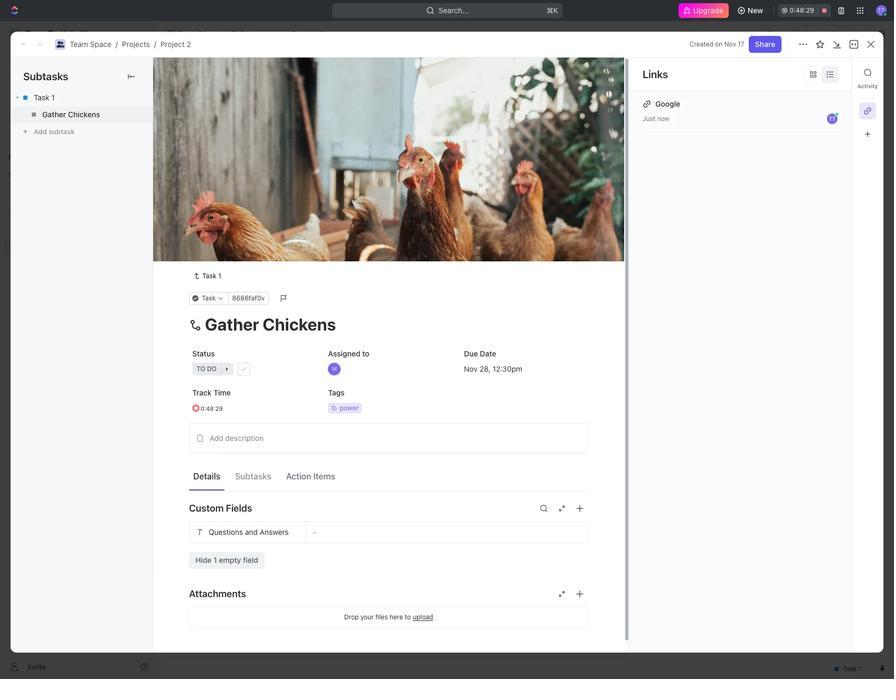 Task type: locate. For each thing, give the bounding box(es) containing it.
add task down calendar
[[284, 149, 312, 157]]

1 vertical spatial nov
[[464, 364, 478, 373]]

0 horizontal spatial space
[[90, 40, 111, 49]]

1 vertical spatial project
[[161, 40, 185, 49]]

1 horizontal spatial tt
[[879, 7, 886, 13]]

to
[[196, 250, 205, 258], [363, 349, 370, 358], [197, 365, 205, 373], [405, 614, 411, 622]]

add
[[819, 68, 833, 77], [34, 127, 47, 136], [284, 149, 296, 157], [213, 220, 227, 229], [210, 434, 223, 443]]

share button down new
[[761, 25, 794, 42]]

tt button
[[874, 2, 891, 19]]

add down task 2
[[213, 220, 227, 229]]

1 horizontal spatial space
[[198, 29, 219, 38]]

created on nov 17
[[690, 40, 745, 48]]

space for team space
[[198, 29, 219, 38]]

nov left 28
[[464, 364, 478, 373]]

add task for topmost the 'add task' button
[[819, 68, 851, 77]]

0 vertical spatial share
[[768, 29, 788, 38]]

do down status
[[207, 365, 217, 373]]

files
[[376, 614, 388, 622]]

Edit task name text field
[[189, 314, 589, 335]]

/
[[224, 29, 226, 38], [274, 29, 276, 38], [116, 40, 118, 49], [154, 40, 156, 49]]

dashboards
[[25, 109, 66, 118]]

automations
[[804, 29, 848, 38]]

subtasks
[[23, 70, 68, 82], [235, 472, 272, 482]]

do
[[207, 250, 216, 258], [207, 365, 217, 373]]

add inside add description button
[[210, 434, 223, 443]]

0 vertical spatial do
[[207, 250, 216, 258]]

0 horizontal spatial 0:48:29
[[201, 405, 223, 412]]

0 vertical spatial to do
[[196, 250, 216, 258]]

add task button down automations button
[[812, 64, 857, 81]]

1 horizontal spatial nov
[[725, 40, 737, 48]]

2 vertical spatial task 1
[[203, 272, 221, 280]]

table
[[321, 98, 339, 107]]

add left description at bottom
[[210, 434, 223, 443]]

assigned
[[328, 349, 361, 358]]

task 1
[[34, 93, 55, 102], [213, 184, 235, 193], [203, 272, 221, 280]]

0:48:29 inside button
[[790, 6, 815, 14]]

2
[[318, 29, 323, 38], [187, 40, 191, 49], [234, 63, 243, 80], [251, 149, 255, 157], [231, 202, 236, 211], [228, 250, 232, 258]]

17
[[739, 40, 745, 48]]

action items button
[[282, 467, 340, 486]]

to do up task dropdown button
[[196, 250, 216, 258]]

1 horizontal spatial projects
[[242, 29, 269, 38]]

invite
[[27, 663, 46, 672]]

0 vertical spatial team
[[178, 29, 196, 38]]

1 horizontal spatial project 2
[[292, 29, 323, 38]]

m
[[332, 366, 337, 372]]

–
[[313, 528, 317, 537]]

list link
[[235, 95, 250, 110]]

project
[[292, 29, 317, 38], [161, 40, 185, 49], [183, 63, 231, 80]]

Search tasks... text field
[[763, 120, 869, 136]]

1 button
[[237, 183, 251, 193], [238, 201, 252, 212]]

nov left the 17 on the top
[[725, 40, 737, 48]]

share right the 17 on the top
[[756, 40, 776, 49]]

to do button
[[189, 360, 317, 379]]

0 horizontal spatial add task
[[213, 220, 244, 229]]

1 vertical spatial to do
[[197, 365, 217, 373]]

calendar link
[[268, 95, 301, 110]]

0 vertical spatial nov
[[725, 40, 737, 48]]

add description button
[[193, 430, 585, 447]]

team
[[178, 29, 196, 38], [70, 40, 88, 49]]

1 horizontal spatial subtasks
[[235, 472, 272, 482]]

0:48:29 up automations
[[790, 6, 815, 14]]

description
[[225, 434, 264, 443]]

8686faf0v
[[232, 294, 265, 302]]

fields
[[226, 503, 252, 514]]

0 vertical spatial task 1
[[34, 93, 55, 102]]

share down new button on the right of page
[[768, 29, 788, 38]]

1 vertical spatial do
[[207, 365, 217, 373]]

0 vertical spatial user group image
[[168, 31, 175, 36]]

2 vertical spatial add task button
[[208, 219, 248, 232]]

power
[[340, 404, 359, 412]]

answers
[[260, 528, 289, 537]]

1 horizontal spatial 0:48:29
[[790, 6, 815, 14]]

0 horizontal spatial projects
[[122, 40, 150, 49]]

1 vertical spatial subtasks
[[235, 472, 272, 482]]

0 vertical spatial projects
[[242, 29, 269, 38]]

1 button right task 2
[[238, 201, 252, 212]]

1 vertical spatial project 2
[[183, 63, 246, 80]]

0:48:29 button
[[189, 399, 317, 418]]

1
[[51, 93, 55, 102], [231, 184, 235, 193], [247, 184, 250, 192], [248, 202, 251, 210], [218, 272, 221, 280], [214, 556, 217, 565]]

1 button down progress
[[237, 183, 251, 193]]

1 vertical spatial hide
[[196, 556, 212, 565]]

0:48:29 down track time
[[201, 405, 223, 412]]

subtasks button
[[231, 467, 276, 486]]

user group image up home link
[[56, 41, 64, 48]]

attachments button
[[189, 582, 589, 607]]

attachments
[[189, 589, 246, 600]]

0 horizontal spatial team
[[70, 40, 88, 49]]

0 vertical spatial 0:48:29
[[790, 6, 815, 14]]

dashboards link
[[4, 105, 153, 122]]

task 1 up task 2
[[213, 184, 235, 193]]

1 vertical spatial space
[[90, 40, 111, 49]]

to up task dropdown button
[[196, 250, 205, 258]]

task 1 up 'dashboards'
[[34, 93, 55, 102]]

1 vertical spatial 1 button
[[238, 201, 252, 212]]

add down 'dashboards'
[[34, 127, 47, 136]]

add task down automations button
[[819, 68, 851, 77]]

to down status
[[197, 365, 205, 373]]

1 horizontal spatial task 1 link
[[189, 270, 226, 283]]

0:48:29 inside dropdown button
[[201, 405, 223, 412]]

task 1 link up the chickens
[[11, 89, 153, 106]]

space
[[198, 29, 219, 38], [90, 40, 111, 49]]

team space / projects / project 2
[[70, 40, 191, 49]]

add down automations button
[[819, 68, 833, 77]]

2 horizontal spatial add task
[[819, 68, 851, 77]]

tree inside sidebar navigation
[[4, 184, 153, 327]]

tree
[[4, 184, 153, 327]]

assignees button
[[427, 122, 477, 134]]

add down calendar link
[[284, 149, 296, 157]]

to do down status
[[197, 365, 217, 373]]

0 vertical spatial subtasks
[[23, 70, 68, 82]]

track
[[192, 388, 212, 397]]

0 horizontal spatial tt
[[830, 116, 837, 122]]

0 vertical spatial add task button
[[812, 64, 857, 81]]

items
[[314, 472, 335, 482]]

0 horizontal spatial user group image
[[56, 41, 64, 48]]

1 horizontal spatial add task button
[[271, 147, 316, 160]]

hide
[[549, 124, 563, 132], [196, 556, 212, 565]]

share button
[[761, 25, 794, 42], [749, 36, 782, 53]]

user group image left team space
[[168, 31, 175, 36]]

1 vertical spatial team
[[70, 40, 88, 49]]

here
[[390, 614, 403, 622]]

0:48:29
[[790, 6, 815, 14], [201, 405, 223, 412]]

0 vertical spatial project
[[292, 29, 317, 38]]

0 vertical spatial space
[[198, 29, 219, 38]]

1 button for 2
[[238, 201, 252, 212]]

1 horizontal spatial team
[[178, 29, 196, 38]]

to do
[[196, 250, 216, 258], [197, 365, 217, 373]]

gantt link
[[357, 95, 378, 110]]

1 vertical spatial user group image
[[56, 41, 64, 48]]

action
[[286, 472, 312, 482]]

hide button
[[544, 122, 567, 134]]

created
[[690, 40, 714, 48]]

task 1 link
[[11, 89, 153, 106], [189, 270, 226, 283]]

1 horizontal spatial hide
[[549, 124, 563, 132]]

subtask
[[49, 127, 75, 136]]

task 1 up task dropdown button
[[203, 272, 221, 280]]

add task down task 2
[[213, 220, 244, 229]]

project 2
[[292, 29, 323, 38], [183, 63, 246, 80]]

1 vertical spatial add task
[[284, 149, 312, 157]]

hide for hide
[[549, 124, 563, 132]]

0 horizontal spatial hide
[[196, 556, 212, 565]]

hide 1 empty field
[[196, 556, 258, 565]]

task button
[[189, 292, 229, 305]]

assignees
[[441, 124, 472, 132]]

project 2 link
[[278, 27, 326, 40], [161, 40, 191, 49]]

1 vertical spatial 0:48:29
[[201, 405, 223, 412]]

0 vertical spatial tt
[[879, 7, 886, 13]]

add task
[[819, 68, 851, 77], [284, 149, 312, 157], [213, 220, 244, 229]]

assigned to
[[328, 349, 370, 358]]

do inside dropdown button
[[207, 365, 217, 373]]

add subtask
[[34, 127, 75, 136]]

change cover button
[[527, 240, 588, 257]]

1 vertical spatial projects
[[122, 40, 150, 49]]

to right "here"
[[405, 614, 411, 622]]

space for team space / projects / project 2
[[90, 40, 111, 49]]

add task button down calendar link
[[271, 147, 316, 160]]

hide inside "button"
[[549, 124, 563, 132]]

home
[[25, 55, 46, 64]]

task 1 link up task dropdown button
[[189, 270, 226, 283]]

hide for hide 1 empty field
[[196, 556, 212, 565]]

add task button
[[812, 64, 857, 81], [271, 147, 316, 160], [208, 219, 248, 232]]

2 horizontal spatial add task button
[[812, 64, 857, 81]]

user group image
[[168, 31, 175, 36], [56, 41, 64, 48]]

0 vertical spatial add task
[[819, 68, 851, 77]]

0 vertical spatial 1 button
[[237, 183, 251, 193]]

subtasks down the home
[[23, 70, 68, 82]]

0 vertical spatial hide
[[549, 124, 563, 132]]

1 inside custom fields element
[[214, 556, 217, 565]]

2 vertical spatial project
[[183, 63, 231, 80]]

details button
[[189, 467, 225, 486]]

task sidebar navigation tab list
[[857, 64, 880, 143]]

2 vertical spatial add task
[[213, 220, 244, 229]]

upgrade
[[694, 6, 724, 15]]

nov
[[725, 40, 737, 48], [464, 364, 478, 373]]

do up task dropdown button
[[207, 250, 216, 258]]

sidebar navigation
[[0, 21, 158, 680]]

custom fields element
[[189, 522, 589, 569]]

add task button down task 2
[[208, 219, 248, 232]]

1 button for 1
[[237, 183, 251, 193]]

hide inside custom fields element
[[196, 556, 212, 565]]

team space
[[178, 29, 219, 38]]

gather chickens link
[[11, 106, 153, 123]]

0 horizontal spatial add task button
[[208, 219, 248, 232]]

subtasks up fields
[[235, 472, 272, 482]]

1 horizontal spatial project 2 link
[[278, 27, 326, 40]]

0:48:29 for 0:48:29 button
[[790, 6, 815, 14]]

task
[[834, 68, 851, 77], [34, 93, 49, 102], [298, 149, 312, 157], [213, 184, 229, 193], [213, 202, 229, 211], [229, 220, 244, 229], [203, 272, 217, 280], [202, 294, 216, 302]]

1 vertical spatial tt
[[830, 116, 837, 122]]

0 vertical spatial task 1 link
[[11, 89, 153, 106]]



Task type: describe. For each thing, give the bounding box(es) containing it.
cover
[[563, 244, 582, 253]]

reposition
[[484, 244, 521, 253]]

change cover button
[[527, 240, 588, 257]]

1 horizontal spatial projects link
[[228, 27, 272, 40]]

tags
[[328, 388, 345, 397]]

to do inside dropdown button
[[197, 365, 217, 373]]

progress
[[204, 149, 239, 157]]

m button
[[325, 360, 453, 379]]

– button
[[307, 522, 588, 543]]

⌘k
[[547, 6, 558, 15]]

due date
[[464, 349, 497, 358]]

chickens
[[68, 110, 100, 119]]

in
[[196, 149, 203, 157]]

track time
[[192, 388, 231, 397]]

to inside dropdown button
[[197, 365, 205, 373]]

google
[[656, 99, 681, 108]]

0 horizontal spatial subtasks
[[23, 70, 68, 82]]

board
[[197, 98, 218, 107]]

0 vertical spatial project 2
[[292, 29, 323, 38]]

0 horizontal spatial nov
[[464, 364, 478, 373]]

add description
[[210, 434, 264, 443]]

questions
[[209, 528, 243, 537]]

to right the assigned
[[363, 349, 370, 358]]

activity
[[858, 83, 879, 89]]

1 horizontal spatial add task
[[284, 149, 312, 157]]

1 horizontal spatial user group image
[[168, 31, 175, 36]]

task sidebar content section
[[628, 58, 852, 653]]

table link
[[319, 95, 339, 110]]

0 horizontal spatial project 2
[[183, 63, 246, 80]]

docs
[[25, 91, 43, 100]]

28
[[480, 364, 489, 373]]

date
[[480, 349, 497, 358]]

on
[[716, 40, 723, 48]]

gather chickens
[[42, 110, 100, 119]]

search...
[[439, 6, 469, 15]]

drop
[[345, 614, 359, 622]]

tt inside task sidebar content section
[[830, 116, 837, 122]]

1 vertical spatial share
[[756, 40, 776, 49]]

upload button
[[413, 614, 434, 622]]

gather
[[42, 110, 66, 119]]

nov 28 , 12:30 pm
[[464, 364, 523, 373]]

to inside drop your files here to upload
[[405, 614, 411, 622]]

0 horizontal spatial projects link
[[122, 40, 150, 49]]

home link
[[4, 51, 153, 68]]

time
[[214, 388, 231, 397]]

field
[[243, 556, 258, 565]]

1 horizontal spatial team space link
[[164, 27, 222, 40]]

empty
[[219, 556, 241, 565]]

new
[[748, 6, 764, 15]]

board link
[[195, 95, 218, 110]]

12:30
[[493, 364, 512, 373]]

change
[[534, 244, 561, 253]]

links
[[643, 68, 669, 80]]

0:48:29 button
[[779, 4, 832, 17]]

inbox link
[[4, 69, 153, 86]]

0 horizontal spatial task 1 link
[[11, 89, 153, 106]]

change cover
[[534, 244, 582, 253]]

0 horizontal spatial project 2 link
[[161, 40, 191, 49]]

tags power
[[328, 388, 359, 412]]

due
[[464, 349, 478, 358]]

1 vertical spatial task 1
[[213, 184, 235, 193]]

0:48:29 for 0:48:29 dropdown button
[[201, 405, 223, 412]]

in progress
[[196, 149, 239, 157]]

just now
[[643, 115, 670, 123]]

gantt
[[359, 98, 378, 107]]

your
[[361, 614, 374, 622]]

reposition button
[[477, 240, 527, 257]]

team for team space
[[178, 29, 196, 38]]

tt inside dropdown button
[[879, 7, 886, 13]]

pm
[[512, 364, 523, 373]]

just
[[643, 115, 656, 123]]

custom
[[189, 503, 224, 514]]

drop your files here to upload
[[345, 614, 434, 622]]

subtasks inside button
[[235, 472, 272, 482]]

spaces
[[8, 171, 31, 179]]

user group image
[[11, 207, 19, 214]]

and
[[245, 528, 258, 537]]

0 horizontal spatial team space link
[[70, 40, 111, 49]]

1 vertical spatial task 1 link
[[189, 270, 226, 283]]

upgrade link
[[679, 3, 729, 18]]

docs link
[[4, 87, 153, 104]]

custom fields
[[189, 503, 252, 514]]

share button right the 17 on the top
[[749, 36, 782, 53]]

add subtask button
[[11, 123, 153, 140]]

8686faf0v button
[[228, 292, 269, 305]]

list
[[237, 98, 250, 107]]

task inside dropdown button
[[202, 294, 216, 302]]

favorites button
[[4, 151, 41, 164]]

add inside add subtask button
[[34, 127, 47, 136]]

power button
[[325, 399, 453, 418]]

details
[[193, 472, 221, 482]]

team for team space / projects / project 2
[[70, 40, 88, 49]]

1 vertical spatial add task button
[[271, 147, 316, 160]]

custom fields button
[[189, 496, 589, 522]]

action items
[[286, 472, 335, 482]]

upload
[[413, 614, 434, 622]]

2 inside 'link'
[[318, 29, 323, 38]]

new button
[[734, 2, 770, 19]]

add task for the 'add task' button to the bottom
[[213, 220, 244, 229]]



Task type: vqa. For each thing, say whether or not it's contained in the screenshot.
'NEW' corresponding to New button
no



